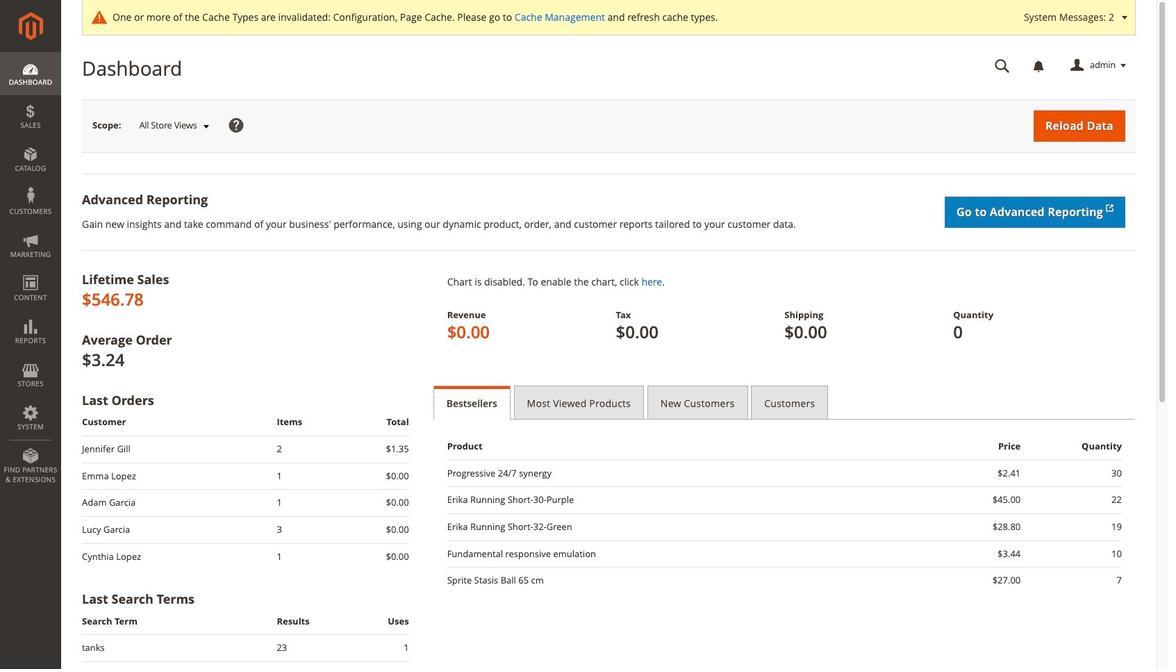 Task type: locate. For each thing, give the bounding box(es) containing it.
tab list
[[434, 386, 1137, 420]]

menu bar
[[0, 52, 61, 492]]

magento admin panel image
[[18, 12, 43, 40]]

None text field
[[986, 54, 1021, 78]]



